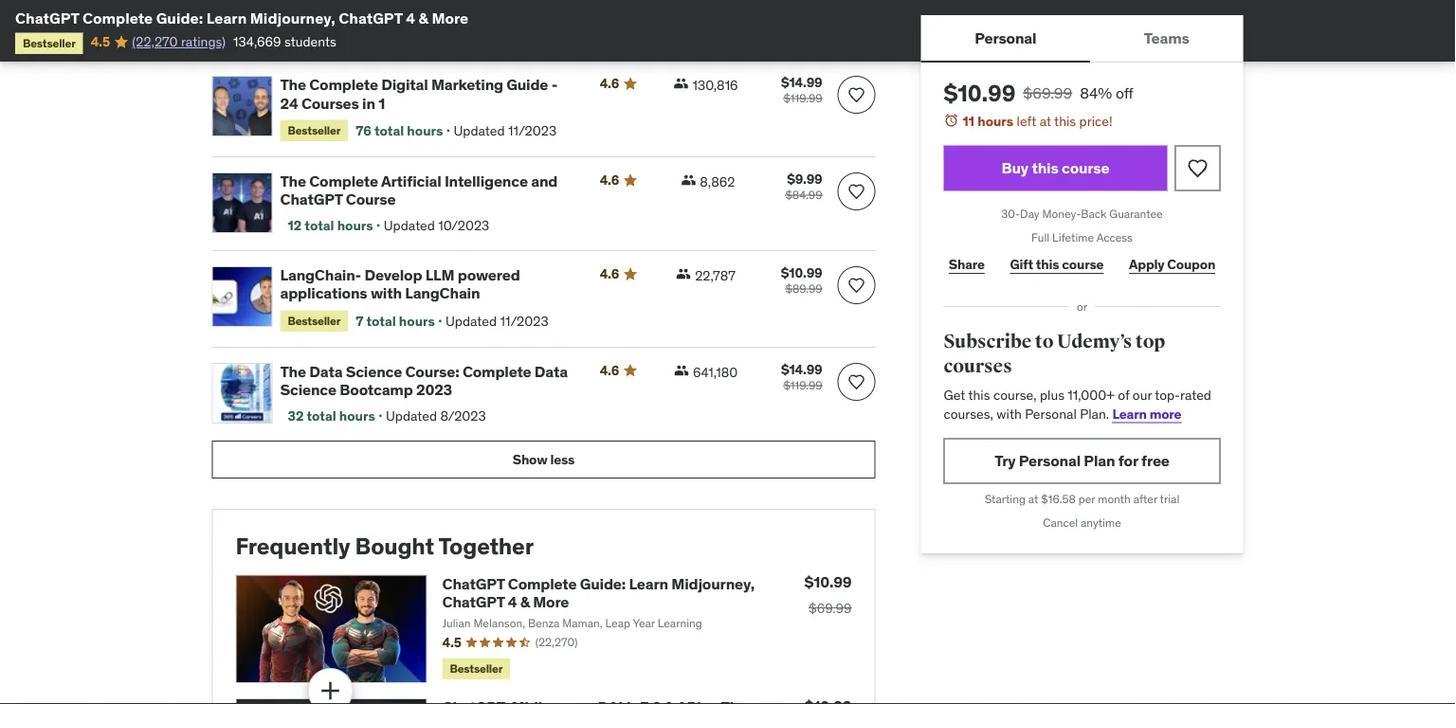 Task type: vqa. For each thing, say whether or not it's contained in the screenshot.
'CUSTOMER'
no



Task type: describe. For each thing, give the bounding box(es) containing it.
anytime
[[1081, 516, 1122, 530]]

chatgpt complete guide: learn midjourney, chatgpt 4 & more link
[[442, 575, 755, 612]]

marketing
[[432, 76, 504, 95]]

plan
[[1084, 451, 1116, 471]]

wishlist image for langchain- develop llm powered applications with langchain
[[848, 276, 866, 295]]

day
[[1021, 207, 1040, 222]]

4 for chatgpt complete guide: learn midjourney, chatgpt 4 & more
[[406, 8, 415, 28]]

complete for the complete artificial intelligence and chatgpt course
[[310, 172, 378, 192]]

0 horizontal spatial science
[[280, 381, 337, 400]]

2 data from the left
[[535, 363, 568, 382]]

hours for 12 total hours
[[337, 218, 373, 235]]

84%
[[1081, 83, 1113, 102]]

bestseller for 7 total hours
[[288, 314, 341, 329]]

22270 reviews element
[[536, 636, 578, 652]]

courses,
[[944, 405, 994, 422]]

share button
[[944, 246, 990, 284]]

$14.99 $119.99 for -
[[782, 75, 823, 106]]

trial
[[1161, 492, 1180, 507]]

updated for 7 total hours
[[446, 313, 497, 330]]

midjourney, for chatgpt complete guide: learn midjourney, chatgpt 4 & more
[[250, 8, 335, 28]]

gift this course
[[1011, 256, 1104, 273]]

teams button
[[1091, 15, 1244, 61]]

midjourney, for chatgpt complete guide: learn midjourney, chatgpt 4 & more julian melanson, benza maman, leap year learning
[[672, 575, 755, 594]]

the data science course: complete data science bootcamp 2023 link
[[280, 363, 577, 400]]

try personal plan for free link
[[944, 439, 1221, 484]]

less
[[551, 451, 575, 468]]

complete for chatgpt complete guide: learn midjourney, chatgpt 4 & more julian melanson, benza maman, leap year learning
[[508, 575, 577, 594]]

130,816
[[693, 77, 739, 94]]

& for chatgpt complete guide: learn midjourney, chatgpt 4 & more
[[419, 8, 429, 28]]

bootcamp
[[340, 381, 413, 400]]

langchain-
[[280, 266, 361, 285]]

total for 7
[[367, 313, 396, 330]]

(22,270)
[[536, 636, 578, 651]]

get
[[944, 387, 966, 404]]

1 data from the left
[[310, 363, 343, 382]]

guide: for chatgpt complete guide: learn midjourney, chatgpt 4 & more julian melanson, benza maman, leap year learning
[[580, 575, 626, 594]]

$14.99 $119.99 for data
[[782, 362, 823, 393]]

22,787
[[695, 267, 736, 285]]

coupon
[[1168, 256, 1216, 273]]

learn more link
[[1113, 405, 1182, 422]]

course:
[[406, 363, 460, 382]]

try
[[995, 451, 1016, 471]]

the complete digital marketing guide - 24 courses in 1 link
[[280, 76, 577, 113]]

bestseller for 23 total hours
[[288, 27, 341, 42]]

chatgpt complete guide: learn midjourney, chatgpt 4 & more julian melanson, benza maman, leap year learning
[[442, 575, 755, 631]]

langchain
[[405, 284, 480, 304]]

11,000+
[[1068, 387, 1115, 404]]

full
[[1032, 230, 1050, 245]]

$16.58
[[1042, 492, 1076, 507]]

applications
[[280, 284, 368, 304]]

bestseller for 76 total hours
[[288, 123, 341, 138]]

total for 32
[[307, 408, 336, 425]]

off
[[1116, 83, 1134, 102]]

langchain- develop llm powered applications with langchain link
[[280, 266, 577, 304]]

subscribe
[[944, 331, 1032, 354]]

updated for 32 total hours
[[386, 408, 437, 425]]

the complete artificial intelligence and chatgpt course
[[280, 172, 558, 210]]

updated 11/2023 for marketing
[[454, 122, 557, 139]]

frequently
[[236, 532, 350, 561]]

more for chatgpt complete guide: learn midjourney, chatgpt 4 & more
[[432, 8, 469, 28]]

8/2023
[[440, 408, 486, 425]]

show less button
[[212, 441, 876, 479]]

personal inside button
[[975, 28, 1037, 47]]

show less
[[513, 451, 575, 468]]

xsmall image for langchain- develop llm powered applications with langchain
[[676, 267, 692, 282]]

get this course, plus 11,000+ of our top-rated courses, with personal plan.
[[944, 387, 1212, 422]]

hours right 11
[[978, 112, 1014, 129]]

and
[[531, 172, 558, 192]]

total for 23
[[375, 26, 404, 43]]

this left price!
[[1055, 112, 1077, 129]]

(22,270 ratings)
[[132, 33, 226, 50]]

with inside langchain- develop llm powered applications with langchain
[[371, 284, 402, 304]]

or
[[1078, 299, 1088, 314]]

4.5 for (22,270 ratings)
[[91, 33, 110, 50]]

total for 12
[[305, 218, 334, 235]]

chatgpt complete guide: learn midjourney, chatgpt 4 & more
[[15, 8, 469, 28]]

updated for 76 total hours
[[454, 122, 505, 139]]

12
[[288, 218, 302, 235]]

starting at $16.58 per month after trial cancel anytime
[[985, 492, 1180, 530]]

4.6 for langchain- develop llm powered applications with langchain
[[600, 266, 620, 283]]

our
[[1133, 387, 1153, 404]]

$10.99 for $10.99 $69.99
[[805, 573, 852, 593]]

$69.99 for $10.99 $69.99 84% off
[[1024, 83, 1073, 102]]

$9.99 $84.99
[[786, 171, 823, 203]]

at inside starting at $16.58 per month after trial cancel anytime
[[1029, 492, 1039, 507]]

artificial
[[381, 172, 442, 192]]

-
[[552, 76, 558, 95]]

76
[[356, 122, 372, 139]]

updated 11/2023 for powered
[[446, 313, 549, 330]]

32
[[288, 408, 304, 425]]

buy this course
[[1002, 158, 1110, 178]]

course,
[[994, 387, 1037, 404]]

hours for 76 total hours
[[407, 122, 443, 139]]

4.5 for (22,270)
[[442, 635, 462, 652]]

gift
[[1011, 256, 1034, 273]]

apply
[[1130, 256, 1165, 273]]

plus
[[1040, 387, 1065, 404]]

starting
[[985, 492, 1026, 507]]

23 total hours
[[356, 26, 443, 43]]

the data science course: complete data science bootcamp 2023
[[280, 363, 568, 400]]

32 total hours
[[288, 408, 375, 425]]

134,669
[[233, 33, 281, 50]]

$10.99 for $10.99 $69.99 84% off
[[944, 79, 1016, 107]]

11/2023 for langchain- develop llm powered applications with langchain
[[500, 313, 549, 330]]

year
[[633, 616, 655, 631]]

bought
[[355, 532, 434, 561]]

learn for chatgpt complete guide: learn midjourney, chatgpt 4 & more julian melanson, benza maman, leap year learning
[[629, 575, 669, 594]]

courses
[[944, 355, 1013, 378]]

more for chatgpt complete guide: learn midjourney, chatgpt 4 & more julian melanson, benza maman, leap year learning
[[533, 593, 569, 612]]

1
[[379, 94, 385, 113]]

& for chatgpt complete guide: learn midjourney, chatgpt 4 & more julian melanson, benza maman, leap year learning
[[521, 593, 530, 612]]

4.6 for the data science course: complete data science bootcamp 2023
[[600, 363, 620, 380]]

alarm image
[[944, 113, 959, 128]]

access
[[1097, 230, 1133, 245]]

(22,270
[[132, 33, 178, 50]]

month
[[1099, 492, 1131, 507]]

0 horizontal spatial wishlist image
[[848, 183, 866, 202]]

course for gift this course
[[1063, 256, 1104, 273]]

wishlist image for the data science course: complete data science bootcamp 2023
[[848, 373, 866, 392]]

learning
[[658, 616, 703, 631]]

top
[[1136, 331, 1166, 354]]

134,669 students
[[233, 33, 337, 50]]

back
[[1082, 207, 1107, 222]]

2023
[[416, 381, 452, 400]]

udemy's
[[1058, 331, 1133, 354]]

23
[[356, 26, 372, 43]]

maman,
[[563, 616, 603, 631]]



Task type: locate. For each thing, give the bounding box(es) containing it.
chatgpt for the complete artificial intelligence and chatgpt course
[[280, 190, 343, 210]]

$14.99 right '130,816'
[[782, 75, 823, 92]]

0 vertical spatial personal
[[975, 28, 1037, 47]]

midjourney, up 134,669 students
[[250, 8, 335, 28]]

2 the from the top
[[280, 172, 306, 192]]

gift this course link
[[1006, 246, 1110, 284]]

3 wishlist image from the top
[[848, 373, 866, 392]]

learn
[[207, 8, 247, 28], [1113, 405, 1147, 422], [629, 575, 669, 594]]

3 the from the top
[[280, 363, 306, 382]]

0 horizontal spatial $69.99
[[809, 600, 852, 618]]

8,862
[[700, 174, 735, 191]]

0 vertical spatial $119.99
[[784, 92, 823, 106]]

1 horizontal spatial 4.5
[[442, 635, 462, 652]]

frequently bought together
[[236, 532, 534, 561]]

complete up (22,270 in the top left of the page
[[82, 8, 153, 28]]

1 horizontal spatial $69.99
[[1024, 83, 1073, 102]]

1 vertical spatial learn
[[1113, 405, 1147, 422]]

0 vertical spatial at
[[1040, 112, 1052, 129]]

more up 'marketing'
[[432, 8, 469, 28]]

0 vertical spatial course
[[1062, 158, 1110, 178]]

chatgpt
[[15, 8, 79, 28], [339, 8, 403, 28], [280, 190, 343, 210], [442, 575, 505, 594], [442, 593, 505, 612]]

the up '12'
[[280, 172, 306, 192]]

per
[[1079, 492, 1096, 507]]

xsmall image
[[674, 364, 690, 379]]

1 vertical spatial the
[[280, 172, 306, 192]]

1 vertical spatial 4
[[508, 593, 517, 612]]

total right 7
[[367, 313, 396, 330]]

the inside the complete artificial intelligence and chatgpt course
[[280, 172, 306, 192]]

together
[[439, 532, 534, 561]]

1 horizontal spatial &
[[521, 593, 530, 612]]

1 vertical spatial &
[[521, 593, 530, 612]]

$119.99 up $9.99
[[784, 92, 823, 106]]

the inside the data science course: complete data science bootcamp 2023
[[280, 363, 306, 382]]

of
[[1119, 387, 1130, 404]]

$14.99 $119.99 right 641,180
[[782, 362, 823, 393]]

digital
[[382, 76, 428, 95]]

1 horizontal spatial wishlist image
[[1187, 157, 1210, 180]]

data
[[310, 363, 343, 382], [535, 363, 568, 382]]

plan.
[[1080, 405, 1110, 422]]

hours
[[407, 26, 443, 43], [978, 112, 1014, 129], [407, 122, 443, 139], [337, 218, 373, 235], [399, 313, 435, 330], [339, 408, 375, 425]]

$10.99 $89.99
[[781, 265, 823, 297]]

1 vertical spatial $69.99
[[809, 600, 852, 618]]

this inside "button"
[[1032, 158, 1059, 178]]

intelligence
[[445, 172, 528, 192]]

hours for 32 total hours
[[339, 408, 375, 425]]

the
[[280, 76, 306, 95], [280, 172, 306, 192], [280, 363, 306, 382]]

$119.99 for -
[[784, 92, 823, 106]]

leap
[[606, 616, 631, 631]]

more
[[432, 8, 469, 28], [533, 593, 569, 612]]

1 horizontal spatial more
[[533, 593, 569, 612]]

2 4.6 from the top
[[600, 172, 620, 189]]

1 $14.99 from the top
[[782, 75, 823, 92]]

xsmall image left 8,862
[[681, 173, 696, 188]]

$119.99 for data
[[784, 379, 823, 393]]

0 horizontal spatial guide:
[[156, 8, 203, 28]]

0 vertical spatial learn
[[207, 8, 247, 28]]

guide: inside the chatgpt complete guide: learn midjourney, chatgpt 4 & more julian melanson, benza maman, leap year learning
[[580, 575, 626, 594]]

xsmall image for the complete artificial intelligence and chatgpt course
[[681, 173, 696, 188]]

11 hours left at this price!
[[963, 112, 1113, 129]]

30-day money-back guarantee full lifetime access
[[1002, 207, 1164, 245]]

benza
[[528, 616, 560, 631]]

more up benza
[[533, 593, 569, 612]]

learn up year
[[629, 575, 669, 594]]

0 vertical spatial 4
[[406, 8, 415, 28]]

learn down of in the bottom right of the page
[[1113, 405, 1147, 422]]

4 up melanson, on the bottom left of page
[[508, 593, 517, 612]]

the for the complete digital marketing guide - 24 courses in 1
[[280, 76, 306, 95]]

0 vertical spatial more
[[432, 8, 469, 28]]

1 vertical spatial xsmall image
[[681, 173, 696, 188]]

0 horizontal spatial at
[[1029, 492, 1039, 507]]

teams
[[1145, 28, 1190, 47]]

at
[[1040, 112, 1052, 129], [1029, 492, 1039, 507]]

0 vertical spatial the
[[280, 76, 306, 95]]

2 $14.99 from the top
[[782, 362, 823, 379]]

$10.99 $69.99 84% off
[[944, 79, 1134, 107]]

hours down course
[[337, 218, 373, 235]]

wishlist image
[[848, 86, 866, 105], [848, 276, 866, 295], [848, 373, 866, 392]]

course
[[346, 190, 396, 210]]

powered
[[458, 266, 520, 285]]

this right "buy"
[[1032, 158, 1059, 178]]

$119.99
[[784, 92, 823, 106], [784, 379, 823, 393]]

$69.99 inside $10.99 $69.99
[[809, 600, 852, 618]]

1 vertical spatial at
[[1029, 492, 1039, 507]]

0 vertical spatial $10.99
[[944, 79, 1016, 107]]

24
[[280, 94, 298, 113]]

2 vertical spatial xsmall image
[[676, 267, 692, 282]]

1 vertical spatial $14.99
[[782, 362, 823, 379]]

after
[[1134, 492, 1158, 507]]

science
[[346, 363, 402, 382], [280, 381, 337, 400]]

1 horizontal spatial with
[[997, 405, 1022, 422]]

1 $14.99 $119.99 from the top
[[782, 75, 823, 106]]

buy
[[1002, 158, 1029, 178]]

course up back at top right
[[1062, 158, 1110, 178]]

$89.99
[[786, 282, 823, 297]]

with inside "get this course, plus 11,000+ of our top-rated courses, with personal plan."
[[997, 405, 1022, 422]]

$119.99 right 641,180
[[784, 379, 823, 393]]

apply coupon button
[[1125, 246, 1221, 284]]

4.5 down julian
[[442, 635, 462, 652]]

1 horizontal spatial learn
[[629, 575, 669, 594]]

updated 11/2023 down powered
[[446, 313, 549, 330]]

midjourney, up learning
[[672, 575, 755, 594]]

1 horizontal spatial at
[[1040, 112, 1052, 129]]

wishlist image
[[1187, 157, 1210, 180], [848, 183, 866, 202]]

course
[[1062, 158, 1110, 178], [1063, 256, 1104, 273]]

0 vertical spatial midjourney,
[[250, 8, 335, 28]]

apply coupon
[[1130, 256, 1216, 273]]

science up 32
[[280, 381, 337, 400]]

$10.99 for $10.99 $89.99
[[781, 265, 823, 282]]

students
[[284, 33, 337, 50]]

1 wishlist image from the top
[[848, 86, 866, 105]]

1 horizontal spatial guide:
[[580, 575, 626, 594]]

0 horizontal spatial data
[[310, 363, 343, 382]]

1 horizontal spatial 4
[[508, 593, 517, 612]]

0 vertical spatial $14.99 $119.99
[[782, 75, 823, 106]]

buy this course button
[[944, 146, 1168, 191]]

$14.99 $119.99 right '130,816'
[[782, 75, 823, 106]]

0 horizontal spatial midjourney,
[[250, 8, 335, 28]]

course down lifetime
[[1063, 256, 1104, 273]]

0 vertical spatial wishlist image
[[848, 86, 866, 105]]

show
[[513, 451, 548, 468]]

try personal plan for free
[[995, 451, 1170, 471]]

1 vertical spatial with
[[997, 405, 1022, 422]]

develop
[[365, 266, 422, 285]]

total right the 23
[[375, 26, 404, 43]]

0 vertical spatial updated 11/2023
[[454, 122, 557, 139]]

2 $119.99 from the top
[[784, 379, 823, 393]]

at right left
[[1040, 112, 1052, 129]]

top-
[[1156, 387, 1181, 404]]

this up courses,
[[969, 387, 991, 404]]

price!
[[1080, 112, 1113, 129]]

hours for 7 total hours
[[399, 313, 435, 330]]

0 horizontal spatial 4
[[406, 8, 415, 28]]

this inside "get this course, plus 11,000+ of our top-rated courses, with personal plan."
[[969, 387, 991, 404]]

30-
[[1002, 207, 1021, 222]]

complete up benza
[[508, 575, 577, 594]]

0 vertical spatial wishlist image
[[1187, 157, 1210, 180]]

updated 11/2023
[[454, 122, 557, 139], [446, 313, 549, 330]]

tab list containing personal
[[921, 15, 1244, 63]]

2 vertical spatial wishlist image
[[848, 373, 866, 392]]

learn for chatgpt complete guide: learn midjourney, chatgpt 4 & more
[[207, 8, 247, 28]]

1 vertical spatial $10.99
[[781, 265, 823, 282]]

0 vertical spatial 4.5
[[91, 33, 110, 50]]

4.5
[[91, 33, 110, 50], [442, 635, 462, 652]]

updated 8/2023
[[386, 408, 486, 425]]

xsmall image left '130,816'
[[674, 77, 689, 92]]

0 vertical spatial guide:
[[156, 8, 203, 28]]

1 4.6 from the top
[[600, 76, 620, 93]]

more inside the chatgpt complete guide: learn midjourney, chatgpt 4 & more julian melanson, benza maman, leap year learning
[[533, 593, 569, 612]]

hours down the complete digital marketing guide - 24 courses in 1 link
[[407, 122, 443, 139]]

updated up 'marketing'
[[454, 26, 505, 43]]

more
[[1150, 405, 1182, 422]]

complete left 1
[[310, 76, 378, 95]]

complete for the complete digital marketing guide - 24 courses in 1
[[310, 76, 378, 95]]

0 vertical spatial 11/2023
[[508, 122, 557, 139]]

4 right the 23
[[406, 8, 415, 28]]

0 horizontal spatial learn
[[207, 8, 247, 28]]

1 vertical spatial course
[[1063, 256, 1104, 273]]

1 $119.99 from the top
[[784, 92, 823, 106]]

1 horizontal spatial science
[[346, 363, 402, 382]]

& inside the chatgpt complete guide: learn midjourney, chatgpt 4 & more julian melanson, benza maman, leap year learning
[[521, 593, 530, 612]]

11/2023 down the guide
[[508, 122, 557, 139]]

3 4.6 from the top
[[600, 266, 620, 283]]

hours for 23 total hours
[[407, 26, 443, 43]]

updated 11/2023 down the guide
[[454, 122, 557, 139]]

xsmall image
[[674, 77, 689, 92], [681, 173, 696, 188], [676, 267, 692, 282]]

guide
[[507, 76, 549, 95]]

1 vertical spatial guide:
[[580, 575, 626, 594]]

1 vertical spatial 11/2023
[[500, 313, 549, 330]]

complete for chatgpt complete guide: learn midjourney, chatgpt 4 & more
[[82, 8, 153, 28]]

data up 32 total hours
[[310, 363, 343, 382]]

complete inside the chatgpt complete guide: learn midjourney, chatgpt 4 & more julian melanson, benza maman, leap year learning
[[508, 575, 577, 594]]

with up 7 total hours on the top
[[371, 284, 402, 304]]

0 horizontal spatial with
[[371, 284, 402, 304]]

$69.99 for $10.99 $69.99
[[809, 600, 852, 618]]

this for buy
[[1032, 158, 1059, 178]]

1 the from the top
[[280, 76, 306, 95]]

11/2023 for the complete digital marketing guide - 24 courses in 1
[[508, 122, 557, 139]]

personal inside 'link'
[[1019, 451, 1081, 471]]

0 horizontal spatial &
[[419, 8, 429, 28]]

11/2023 down powered
[[500, 313, 549, 330]]

complete inside the data science course: complete data science bootcamp 2023
[[463, 363, 532, 382]]

2 vertical spatial $10.99
[[805, 573, 852, 593]]

0 vertical spatial &
[[419, 8, 429, 28]]

personal button
[[921, 15, 1091, 61]]

the for the data science course: complete data science bootcamp 2023
[[280, 363, 306, 382]]

midjourney,
[[250, 8, 335, 28], [672, 575, 755, 594]]

the inside the complete digital marketing guide - 24 courses in 1
[[280, 76, 306, 95]]

11
[[963, 112, 975, 129]]

11/2023
[[508, 122, 557, 139], [500, 313, 549, 330]]

cancel
[[1044, 516, 1079, 530]]

4.6 for the complete digital marketing guide - 24 courses in 1
[[600, 76, 620, 93]]

0 horizontal spatial 4.5
[[91, 33, 110, 50]]

$84.99
[[786, 188, 823, 203]]

chatgpt inside the complete artificial intelligence and chatgpt course
[[280, 190, 343, 210]]

$9.99
[[788, 171, 823, 188]]

complete inside the complete artificial intelligence and chatgpt course
[[310, 172, 378, 192]]

course for buy this course
[[1062, 158, 1110, 178]]

7
[[356, 313, 364, 330]]

guide: up leap
[[580, 575, 626, 594]]

complete inside the complete digital marketing guide - 24 courses in 1
[[310, 76, 378, 95]]

0 vertical spatial with
[[371, 284, 402, 304]]

$14.99 down $89.99
[[782, 362, 823, 379]]

$14.99 for the complete digital marketing guide - 24 courses in 1
[[782, 75, 823, 92]]

complete up 12 total hours
[[310, 172, 378, 192]]

0 vertical spatial xsmall image
[[674, 77, 689, 92]]

xsmall image for the complete digital marketing guide - 24 courses in 1
[[674, 77, 689, 92]]

personal up $16.58
[[1019, 451, 1081, 471]]

total for 76
[[375, 122, 404, 139]]

at left $16.58
[[1029, 492, 1039, 507]]

course inside "button"
[[1062, 158, 1110, 178]]

0 vertical spatial $69.99
[[1024, 83, 1073, 102]]

1 vertical spatial wishlist image
[[848, 276, 866, 295]]

hours down langchain
[[399, 313, 435, 330]]

the up 32
[[280, 363, 306, 382]]

1 vertical spatial wishlist image
[[848, 183, 866, 202]]

$10.99 $69.99
[[805, 573, 852, 618]]

money-
[[1043, 207, 1082, 222]]

the for the complete artificial intelligence and chatgpt course
[[280, 172, 306, 192]]

science down 7
[[346, 363, 402, 382]]

this for gift
[[1037, 256, 1060, 273]]

hours up digital
[[407, 26, 443, 43]]

learn up ratings)
[[207, 8, 247, 28]]

4.5 left (22,270 in the top left of the page
[[91, 33, 110, 50]]

1 vertical spatial updated 11/2023
[[446, 313, 549, 330]]

chatgpt for chatgpt complete guide: learn midjourney, chatgpt 4 & more julian melanson, benza maman, leap year learning
[[442, 593, 505, 612]]

$69.99 inside $10.99 $69.99 84% off
[[1024, 83, 1073, 102]]

2 vertical spatial the
[[280, 363, 306, 382]]

wishlist image for the complete digital marketing guide - 24 courses in 1
[[848, 86, 866, 105]]

the complete artificial intelligence and chatgpt course link
[[280, 172, 577, 210]]

tab list
[[921, 15, 1244, 63]]

share
[[949, 256, 985, 273]]

learn more
[[1113, 405, 1182, 422]]

personal down the plus
[[1026, 405, 1077, 422]]

1 vertical spatial personal
[[1026, 405, 1077, 422]]

in
[[362, 94, 376, 113]]

total right '12'
[[305, 218, 334, 235]]

this
[[1055, 112, 1077, 129], [1032, 158, 1059, 178], [1037, 256, 1060, 273], [969, 387, 991, 404]]

xsmall image left 22,787
[[676, 267, 692, 282]]

4.6 for the complete artificial intelligence and chatgpt course
[[600, 172, 620, 189]]

total right 32
[[307, 408, 336, 425]]

2 vertical spatial personal
[[1019, 451, 1081, 471]]

with down "course,"
[[997, 405, 1022, 422]]

1 vertical spatial $14.99 $119.99
[[782, 362, 823, 393]]

$14.99 $119.99
[[782, 75, 823, 106], [782, 362, 823, 393]]

updated down 'marketing'
[[454, 122, 505, 139]]

complete up 8/2023
[[463, 363, 532, 382]]

llm
[[426, 266, 455, 285]]

& up benza
[[521, 593, 530, 612]]

total
[[375, 26, 404, 43], [375, 122, 404, 139], [305, 218, 334, 235], [367, 313, 396, 330], [307, 408, 336, 425]]

updated down langchain
[[446, 313, 497, 330]]

2 vertical spatial learn
[[629, 575, 669, 594]]

1 vertical spatial more
[[533, 593, 569, 612]]

updated down 2023
[[386, 408, 437, 425]]

this right gift
[[1037, 256, 1060, 273]]

0 vertical spatial $14.99
[[782, 75, 823, 92]]

1 vertical spatial 4.5
[[442, 635, 462, 652]]

1 vertical spatial $119.99
[[784, 379, 823, 393]]

updated for 12 total hours
[[384, 218, 435, 235]]

2 horizontal spatial learn
[[1113, 405, 1147, 422]]

data up show less
[[535, 363, 568, 382]]

2 wishlist image from the top
[[848, 276, 866, 295]]

the complete digital marketing guide - 24 courses in 1
[[280, 76, 558, 113]]

guide: up (22,270 ratings) on the left
[[156, 8, 203, 28]]

0 horizontal spatial more
[[432, 8, 469, 28]]

this for get
[[969, 387, 991, 404]]

guide: for chatgpt complete guide: learn midjourney, chatgpt 4 & more
[[156, 8, 203, 28]]

total right the 76
[[375, 122, 404, 139]]

hours down 'bootcamp'
[[339, 408, 375, 425]]

4 inside the chatgpt complete guide: learn midjourney, chatgpt 4 & more julian melanson, benza maman, leap year learning
[[508, 593, 517, 612]]

1 horizontal spatial midjourney,
[[672, 575, 755, 594]]

the down 134,669 students
[[280, 76, 306, 95]]

chatgpt for chatgpt complete guide: learn midjourney, chatgpt 4 & more
[[339, 8, 403, 28]]

4 for chatgpt complete guide: learn midjourney, chatgpt 4 & more julian melanson, benza maman, leap year learning
[[508, 593, 517, 612]]

& right the 23
[[419, 8, 429, 28]]

$14.99 for the data science course: complete data science bootcamp 2023
[[782, 362, 823, 379]]

personal up $10.99 $69.99 84% off
[[975, 28, 1037, 47]]

1 vertical spatial midjourney,
[[672, 575, 755, 594]]

langchain- develop llm powered applications with langchain
[[280, 266, 520, 304]]

guarantee
[[1110, 207, 1164, 222]]

courses
[[302, 94, 359, 113]]

learn inside the chatgpt complete guide: learn midjourney, chatgpt 4 & more julian melanson, benza maman, leap year learning
[[629, 575, 669, 594]]

melanson,
[[474, 616, 526, 631]]

updated down the complete artificial intelligence and chatgpt course
[[384, 218, 435, 235]]

4 4.6 from the top
[[600, 363, 620, 380]]

1 horizontal spatial data
[[535, 363, 568, 382]]

rated
[[1181, 387, 1212, 404]]

midjourney, inside the chatgpt complete guide: learn midjourney, chatgpt 4 & more julian melanson, benza maman, leap year learning
[[672, 575, 755, 594]]

personal inside "get this course, plus 11,000+ of our top-rated courses, with personal plan."
[[1026, 405, 1077, 422]]

2 $14.99 $119.99 from the top
[[782, 362, 823, 393]]



